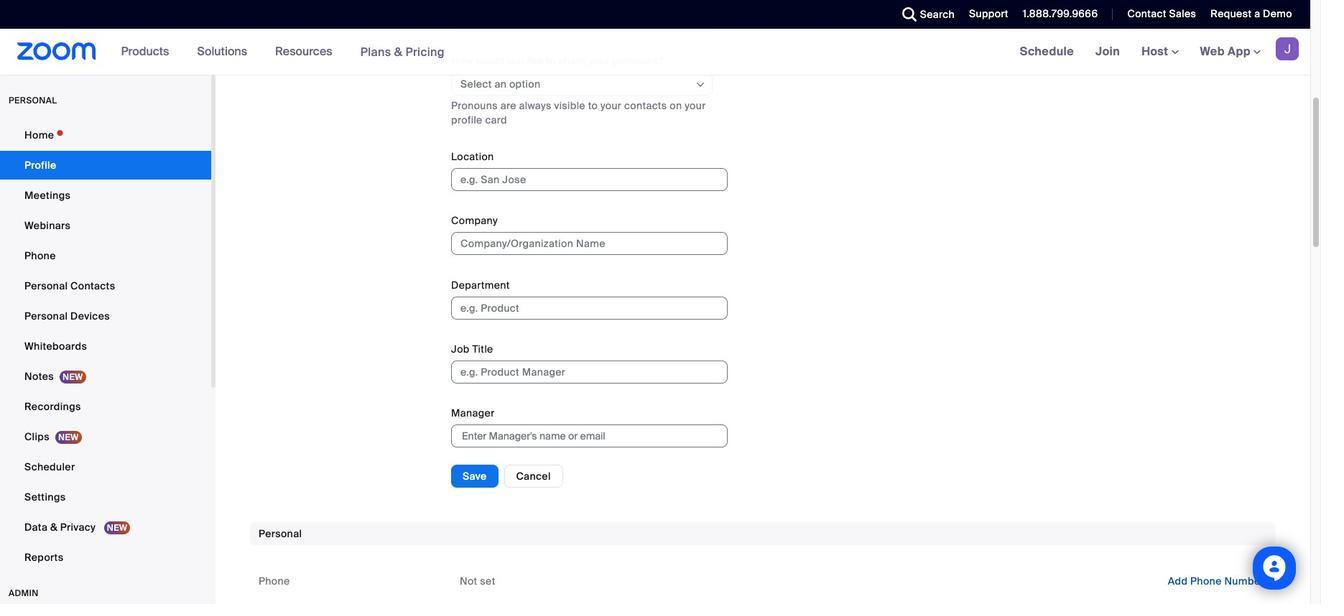 Task type: vqa. For each thing, say whether or not it's contained in the screenshot.
Room Management
no



Task type: describe. For each thing, give the bounding box(es) containing it.
department
[[451, 279, 510, 292]]

pronouns
[[451, 99, 498, 112]]

reports
[[24, 551, 64, 564]]

admin
[[9, 588, 39, 599]]

data & privacy link
[[0, 513, 211, 542]]

profile picture image
[[1277, 37, 1300, 60]]

you
[[507, 55, 524, 68]]

schedule
[[1020, 44, 1075, 59]]

notes link
[[0, 362, 211, 391]]

request a demo
[[1211, 7, 1293, 20]]

visible
[[554, 99, 586, 112]]

host
[[1142, 44, 1172, 59]]

always
[[519, 99, 552, 112]]

your right share
[[589, 55, 610, 68]]

devices
[[70, 310, 110, 323]]

pricing
[[406, 44, 445, 59]]

demo
[[1264, 7, 1293, 20]]

app
[[1228, 44, 1251, 59]]

contacts
[[625, 99, 667, 112]]

manager
[[451, 407, 495, 420]]

personal devices
[[24, 310, 110, 323]]

zoom logo image
[[17, 42, 96, 60]]

phone link
[[0, 242, 211, 270]]

personal menu menu
[[0, 121, 211, 574]]

whiteboards
[[24, 340, 87, 353]]

host button
[[1142, 44, 1179, 59]]

data & privacy
[[24, 521, 98, 534]]

product information navigation
[[110, 29, 456, 75]]

web app button
[[1201, 44, 1261, 59]]

personal
[[9, 95, 57, 106]]

resources
[[275, 44, 333, 59]]

Pronouns text field
[[451, 8, 728, 31]]

like
[[527, 55, 544, 68]]

job
[[451, 343, 470, 356]]

on
[[670, 99, 683, 112]]

support
[[970, 7, 1009, 20]]

set
[[480, 575, 496, 588]]

a
[[1255, 7, 1261, 20]]

show options image
[[695, 79, 707, 91]]

company
[[451, 214, 498, 227]]

personal devices link
[[0, 302, 211, 331]]

solutions
[[197, 44, 247, 59]]

settings link
[[0, 483, 211, 512]]

notes
[[24, 370, 54, 383]]

meetings navigation
[[1010, 29, 1311, 75]]

recordings
[[24, 400, 81, 413]]

how would you like to share your pronouns?
[[451, 55, 665, 68]]

personal contacts
[[24, 280, 115, 293]]

not
[[460, 575, 478, 588]]

solutions button
[[197, 29, 254, 75]]

title
[[473, 343, 494, 356]]

an
[[495, 78, 507, 91]]

contact
[[1128, 7, 1167, 20]]

are
[[501, 99, 517, 112]]

sales
[[1170, 7, 1197, 20]]

search manager text field
[[461, 426, 709, 447]]

products button
[[121, 29, 176, 75]]

privacy
[[60, 521, 96, 534]]

settings
[[24, 491, 66, 504]]

cancel button
[[504, 465, 563, 488]]

recordings link
[[0, 392, 211, 421]]

search
[[921, 8, 955, 21]]

save button
[[451, 465, 498, 488]]

1 horizontal spatial phone
[[259, 575, 290, 588]]

schedule link
[[1010, 29, 1085, 75]]

banner containing products
[[0, 29, 1311, 75]]

pronouns are always visible to your contacts on your profile card
[[451, 99, 706, 126]]

select an option
[[461, 78, 541, 91]]

contacts
[[70, 280, 115, 293]]

phone inside button
[[1191, 575, 1222, 588]]

pronouns?
[[613, 55, 665, 68]]

Department text field
[[451, 297, 728, 320]]

clips link
[[0, 423, 211, 451]]



Task type: locate. For each thing, give the bounding box(es) containing it.
scheduler
[[24, 461, 75, 474]]

plans & pricing
[[361, 44, 445, 59]]

select
[[461, 78, 492, 91]]

webinars
[[24, 219, 71, 232]]

request
[[1211, 7, 1252, 20]]

clips
[[24, 431, 50, 443]]

1 horizontal spatial to
[[588, 99, 598, 112]]

option
[[510, 78, 541, 91]]

personal contacts link
[[0, 272, 211, 300]]

& inside product information navigation
[[394, 44, 403, 59]]

meetings
[[24, 189, 71, 202]]

your
[[589, 55, 610, 68], [601, 99, 622, 112], [685, 99, 706, 112]]

save
[[463, 470, 487, 483]]

job title
[[451, 343, 494, 356]]

to for like
[[546, 55, 556, 68]]

your left contacts at the top
[[601, 99, 622, 112]]

meetings link
[[0, 181, 211, 210]]

add phone number
[[1168, 575, 1265, 588]]

personal for personal contacts
[[24, 280, 68, 293]]

search button
[[892, 0, 959, 29]]

home
[[24, 129, 54, 142]]

1.888.799.9666
[[1023, 7, 1099, 20]]

0 horizontal spatial to
[[546, 55, 556, 68]]

would
[[476, 55, 505, 68]]

0 vertical spatial to
[[546, 55, 556, 68]]

request a demo link
[[1201, 0, 1311, 29], [1211, 7, 1293, 20]]

2 vertical spatial personal
[[259, 528, 302, 541]]

profile
[[24, 159, 56, 172]]

how
[[451, 55, 473, 68]]

to right like
[[546, 55, 556, 68]]

phone inside personal menu menu
[[24, 249, 56, 262]]

&
[[394, 44, 403, 59], [50, 521, 58, 534]]

profile link
[[0, 151, 211, 180]]

plans & pricing link
[[361, 44, 445, 59], [361, 44, 445, 59]]

0 vertical spatial personal
[[24, 280, 68, 293]]

0 horizontal spatial &
[[50, 521, 58, 534]]

home link
[[0, 121, 211, 150]]

support link
[[959, 0, 1013, 29], [970, 7, 1009, 20]]

banner
[[0, 29, 1311, 75]]

add phone number button
[[1157, 570, 1277, 593]]

products
[[121, 44, 169, 59]]

contact sales
[[1128, 7, 1197, 20]]

Company text field
[[451, 232, 728, 255]]

plans
[[361, 44, 391, 59]]

Job Title text field
[[451, 361, 728, 384]]

1 vertical spatial &
[[50, 521, 58, 534]]

share
[[559, 55, 586, 68]]

Location text field
[[451, 168, 728, 191]]

profile
[[451, 114, 483, 126]]

0 horizontal spatial phone
[[24, 249, 56, 262]]

to right visible
[[588, 99, 598, 112]]

phone
[[24, 249, 56, 262], [259, 575, 290, 588], [1191, 575, 1222, 588]]

web app
[[1201, 44, 1251, 59]]

to for visible
[[588, 99, 598, 112]]

& right data
[[50, 521, 58, 534]]

join
[[1096, 44, 1121, 59]]

card
[[485, 114, 507, 126]]

& for privacy
[[50, 521, 58, 534]]

1 vertical spatial personal
[[24, 310, 68, 323]]

contact sales link
[[1117, 0, 1201, 29], [1128, 7, 1197, 20]]

1.888.799.9666 button
[[1013, 0, 1102, 29], [1023, 7, 1099, 20]]

web
[[1201, 44, 1225, 59]]

2 horizontal spatial phone
[[1191, 575, 1222, 588]]

personal for personal devices
[[24, 310, 68, 323]]

& inside data & privacy link
[[50, 521, 58, 534]]

0 vertical spatial &
[[394, 44, 403, 59]]

your right on
[[685, 99, 706, 112]]

scheduler link
[[0, 453, 211, 482]]

reports link
[[0, 543, 211, 572]]

data
[[24, 521, 48, 534]]

cancel
[[516, 470, 551, 483]]

& right plans
[[394, 44, 403, 59]]

number
[[1225, 575, 1265, 588]]

whiteboards link
[[0, 332, 211, 361]]

webinars link
[[0, 211, 211, 240]]

location
[[451, 150, 494, 163]]

not set
[[460, 575, 496, 588]]

& for pricing
[[394, 44, 403, 59]]

1 horizontal spatial &
[[394, 44, 403, 59]]

add
[[1168, 575, 1188, 588]]

select an option button
[[461, 73, 694, 95]]

to inside pronouns are always visible to your contacts on your profile card
[[588, 99, 598, 112]]

1 vertical spatial to
[[588, 99, 598, 112]]

resources button
[[275, 29, 339, 75]]



